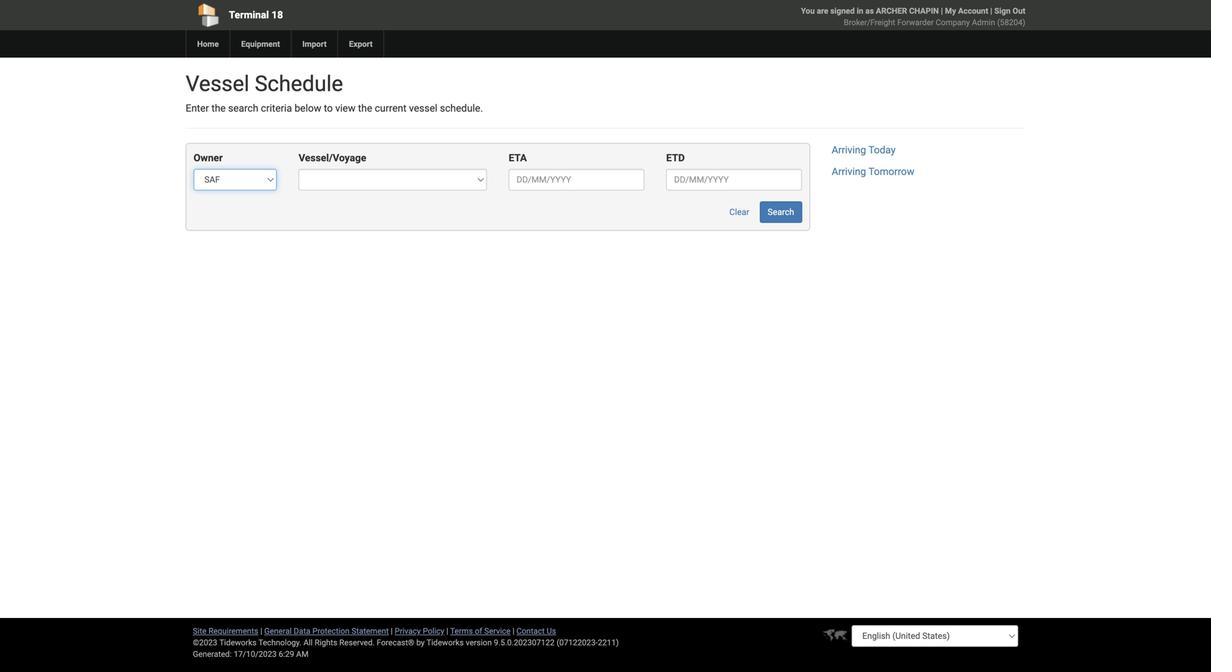 Task type: vqa. For each thing, say whether or not it's contained in the screenshot.
by
yes



Task type: locate. For each thing, give the bounding box(es) containing it.
| left sign
[[991, 6, 993, 16]]

search
[[768, 207, 795, 217]]

company
[[936, 18, 970, 27]]

contact
[[517, 627, 545, 637]]

account
[[959, 6, 989, 16]]

technology.
[[259, 639, 302, 648]]

the right enter
[[212, 102, 226, 114]]

chapin
[[910, 6, 939, 16]]

2 arriving from the top
[[832, 166, 867, 178]]

site requirements | general data protection statement | privacy policy | terms of service | contact us ©2023 tideworks technology. all rights reserved. forecast® by tideworks version 9.5.0.202307122 (07122023-2211) generated: 17/10/2023 6:29 am
[[193, 627, 619, 660]]

1 horizontal spatial the
[[358, 102, 372, 114]]

terms
[[450, 627, 473, 637]]

view
[[335, 102, 356, 114]]

am
[[296, 650, 309, 660]]

import link
[[291, 30, 338, 58]]

by
[[417, 639, 425, 648]]

equipment
[[241, 39, 280, 49]]

schedule
[[255, 71, 343, 97]]

tideworks
[[427, 639, 464, 648]]

archer
[[876, 6, 908, 16]]

protection
[[313, 627, 350, 637]]

schedule.
[[440, 102, 483, 114]]

general
[[264, 627, 292, 637]]

you are signed in as archer chapin | my account | sign out broker/freight forwarder company admin (58204)
[[801, 6, 1026, 27]]

the right view at the top of page
[[358, 102, 372, 114]]

vessel schedule enter the search criteria below to view the current vessel schedule.
[[186, 71, 483, 114]]

import
[[302, 39, 327, 49]]

arriving today link
[[832, 144, 896, 156]]

| left my
[[941, 6, 943, 16]]

to
[[324, 102, 333, 114]]

arriving for arriving tomorrow
[[832, 166, 867, 178]]

contact us link
[[517, 627, 556, 637]]

0 horizontal spatial the
[[212, 102, 226, 114]]

of
[[475, 627, 483, 637]]

you
[[801, 6, 815, 16]]

today
[[869, 144, 896, 156]]

| left general
[[260, 627, 262, 637]]

us
[[547, 627, 556, 637]]

forecast®
[[377, 639, 415, 648]]

arriving up arriving tomorrow link
[[832, 144, 867, 156]]

site requirements link
[[193, 627, 258, 637]]

in
[[857, 6, 864, 16]]

forwarder
[[898, 18, 934, 27]]

my account link
[[946, 6, 989, 16]]

clear button
[[722, 202, 758, 223]]

| up 9.5.0.202307122
[[513, 627, 515, 637]]

1 vertical spatial arriving
[[832, 166, 867, 178]]

18
[[272, 9, 283, 21]]

reserved.
[[340, 639, 375, 648]]

arriving down 'arriving today' link
[[832, 166, 867, 178]]

clear
[[730, 207, 750, 217]]

0 vertical spatial arriving
[[832, 144, 867, 156]]

all
[[304, 639, 313, 648]]

search
[[228, 102, 259, 114]]

1 arriving from the top
[[832, 144, 867, 156]]

export
[[349, 39, 373, 49]]

requirements
[[209, 627, 258, 637]]

export link
[[338, 30, 384, 58]]

|
[[941, 6, 943, 16], [991, 6, 993, 16], [260, 627, 262, 637], [391, 627, 393, 637], [447, 627, 449, 637], [513, 627, 515, 637]]

the
[[212, 102, 226, 114], [358, 102, 372, 114]]

admin
[[972, 18, 996, 27]]

privacy
[[395, 627, 421, 637]]

equipment link
[[230, 30, 291, 58]]

9.5.0.202307122
[[494, 639, 555, 648]]

17/10/2023
[[234, 650, 277, 660]]

my
[[946, 6, 957, 16]]

as
[[866, 6, 874, 16]]

arriving
[[832, 144, 867, 156], [832, 166, 867, 178]]

(07122023-
[[557, 639, 598, 648]]



Task type: describe. For each thing, give the bounding box(es) containing it.
service
[[485, 627, 511, 637]]

data
[[294, 627, 311, 637]]

| up tideworks
[[447, 627, 449, 637]]

©2023 tideworks
[[193, 639, 257, 648]]

tomorrow
[[869, 166, 915, 178]]

ETD text field
[[667, 169, 803, 191]]

terminal 18 link
[[186, 0, 523, 30]]

terminal 18
[[229, 9, 283, 21]]

out
[[1013, 6, 1026, 16]]

arriving for arriving today
[[832, 144, 867, 156]]

1 the from the left
[[212, 102, 226, 114]]

sign out link
[[995, 6, 1026, 16]]

are
[[817, 6, 829, 16]]

site
[[193, 627, 207, 637]]

(58204)
[[998, 18, 1026, 27]]

criteria
[[261, 102, 292, 114]]

generated:
[[193, 650, 232, 660]]

arriving tomorrow link
[[832, 166, 915, 178]]

arriving tomorrow
[[832, 166, 915, 178]]

version
[[466, 639, 492, 648]]

terminal
[[229, 9, 269, 21]]

etd
[[667, 152, 685, 164]]

6:29
[[279, 650, 294, 660]]

arriving today
[[832, 144, 896, 156]]

ETA text field
[[509, 169, 645, 191]]

owner
[[194, 152, 223, 164]]

vessel
[[409, 102, 438, 114]]

privacy policy link
[[395, 627, 445, 637]]

2211)
[[598, 639, 619, 648]]

general data protection statement link
[[264, 627, 389, 637]]

home
[[197, 39, 219, 49]]

home link
[[186, 30, 230, 58]]

sign
[[995, 6, 1011, 16]]

eta
[[509, 152, 527, 164]]

terms of service link
[[450, 627, 511, 637]]

current
[[375, 102, 407, 114]]

2 the from the left
[[358, 102, 372, 114]]

vessel/voyage
[[299, 152, 367, 164]]

signed
[[831, 6, 855, 16]]

enter
[[186, 102, 209, 114]]

policy
[[423, 627, 445, 637]]

rights
[[315, 639, 338, 648]]

broker/freight
[[844, 18, 896, 27]]

search button
[[760, 202, 803, 223]]

| up "forecast®"
[[391, 627, 393, 637]]

below
[[295, 102, 322, 114]]

vessel
[[186, 71, 250, 97]]

statement
[[352, 627, 389, 637]]



